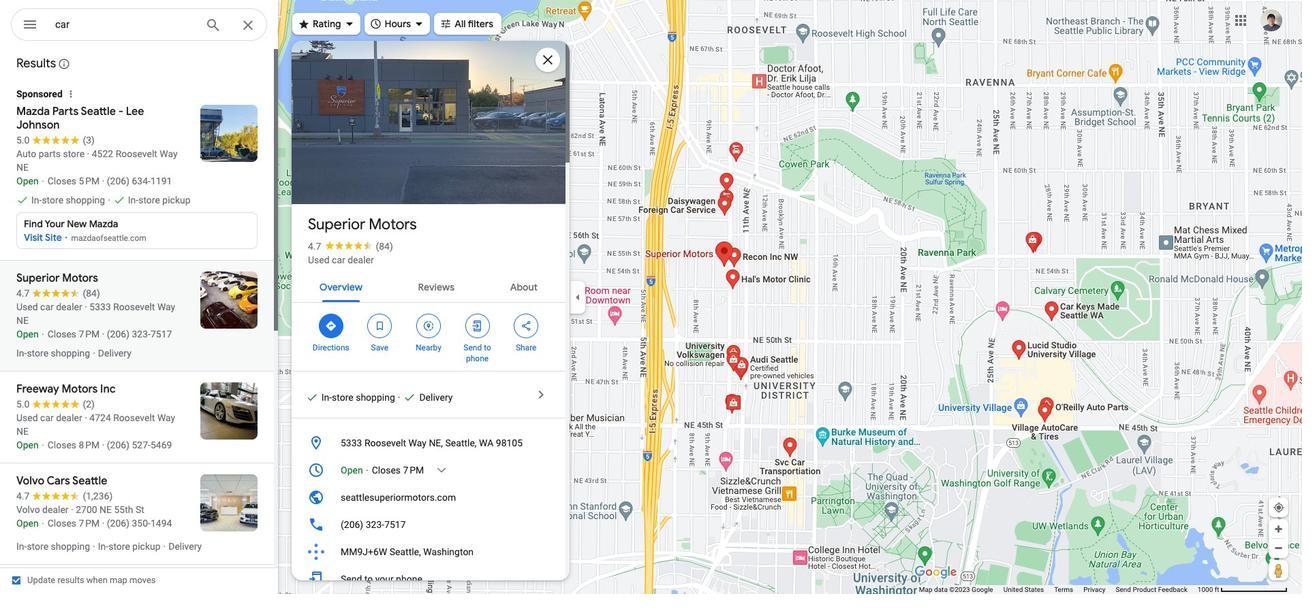 Task type: vqa. For each thing, say whether or not it's contained in the screenshot.


Task type: locate. For each thing, give the bounding box(es) containing it.
new
[[67, 218, 87, 230]]

1 vertical spatial phone
[[396, 574, 422, 585]]

0 horizontal spatial phone
[[396, 574, 422, 585]]

seattlesuperiormotors.com link
[[292, 484, 566, 512]]

0 horizontal spatial send
[[341, 574, 362, 585]]

0 horizontal spatial to
[[364, 574, 373, 585]]

rating
[[313, 18, 341, 30]]

united states button
[[1003, 586, 1044, 595]]

your
[[375, 574, 394, 585]]

 all filters
[[440, 16, 493, 31]]

nearby
[[416, 343, 441, 353]]

1 horizontal spatial phone
[[466, 354, 489, 364]]

1 vertical spatial send
[[341, 574, 362, 585]]


[[422, 319, 435, 334]]

⋅
[[365, 465, 369, 476]]

to inside send to phone
[[484, 343, 491, 353]]

all
[[455, 18, 466, 30]]

show street view coverage image
[[1269, 561, 1288, 581]]

open ⋅ closes 7 pm
[[341, 465, 424, 476]]

in-
[[321, 392, 332, 403]]

send inside send to phone
[[464, 343, 482, 353]]

mazdaofseattle.com
[[71, 233, 146, 243]]

phone
[[466, 354, 489, 364], [396, 574, 422, 585]]

seattle,
[[445, 438, 477, 449], [390, 547, 421, 558]]

has in-store shopping group
[[300, 391, 395, 405]]

1 horizontal spatial seattle,
[[445, 438, 477, 449]]

share
[[516, 343, 537, 353]]

phone down 
[[466, 354, 489, 364]]

to left 'share'
[[484, 343, 491, 353]]

privacy
[[1084, 587, 1106, 594]]

privacy button
[[1084, 586, 1106, 595]]

ne,
[[429, 438, 443, 449]]

show open hours for the week image
[[436, 465, 448, 477]]

0 horizontal spatial seattle,
[[390, 547, 421, 558]]

mazda parts seattle - lee johnson element
[[0, 79, 274, 260]]

when
[[86, 576, 108, 586]]


[[325, 319, 337, 334]]

seattle, right ne,
[[445, 438, 477, 449]]

learn more about legal disclosure regarding public reviews on google maps image
[[58, 58, 70, 70]]

used car dealer button
[[308, 253, 374, 267]]

in-store shopping
[[321, 392, 395, 403]]

1 vertical spatial to
[[364, 574, 373, 585]]

seattle, down 7517
[[390, 547, 421, 558]]

 rating
[[298, 16, 341, 31]]

map
[[110, 576, 127, 586]]

send down 
[[464, 343, 482, 353]]

phone right your
[[396, 574, 422, 585]]

84 reviews element
[[376, 241, 393, 252]]

2 vertical spatial send
[[1116, 587, 1131, 594]]

hours
[[385, 18, 411, 30]]

car
[[332, 255, 345, 266]]

to for phone
[[484, 343, 491, 353]]

google account: nolan park  
(nolan.park@adept.ai) image
[[1261, 9, 1282, 31]]

send left product
[[1116, 587, 1131, 594]]

0 vertical spatial phone
[[466, 354, 489, 364]]

superior motors main content
[[290, 18, 570, 593]]

directions
[[313, 343, 349, 353]]

send to your phone button
[[292, 566, 566, 593]]

to inside button
[[364, 574, 373, 585]]


[[374, 319, 386, 334]]

photo of superior motors image
[[290, 18, 568, 227]]

find your new mazda
[[24, 218, 118, 230]]

google maps element
[[0, 0, 1302, 595]]

2 horizontal spatial send
[[1116, 587, 1131, 594]]

ft
[[1215, 587, 1219, 594]]

united states
[[1003, 587, 1044, 594]]

tab list
[[292, 270, 566, 303]]

0 vertical spatial send
[[464, 343, 482, 353]]

send inside "button"
[[1116, 587, 1131, 594]]


[[471, 319, 483, 334]]

send inside button
[[341, 574, 362, 585]]

footer containing map data ©2023 google
[[919, 586, 1198, 595]]

site
[[45, 232, 62, 244]]

feedback
[[1158, 587, 1187, 594]]

zoom out image
[[1273, 544, 1284, 554]]

map
[[919, 587, 932, 594]]

None field
[[55, 16, 194, 33]]

(206)
[[341, 520, 363, 531]]


[[520, 319, 532, 334]]

seattlesuperiormotors.com
[[341, 493, 456, 504]]

to
[[484, 343, 491, 353], [364, 574, 373, 585]]

hours image
[[308, 463, 324, 479]]

data
[[934, 587, 948, 594]]

car field
[[11, 8, 267, 42]]

send to phone
[[464, 343, 491, 364]]

united
[[1003, 587, 1023, 594]]

1 horizontal spatial send
[[464, 343, 482, 353]]

overview button
[[309, 270, 373, 303]]

7 pm
[[403, 465, 424, 476]]

tab list containing overview
[[292, 270, 566, 303]]

dealer
[[348, 255, 374, 266]]

1 horizontal spatial to
[[484, 343, 491, 353]]

send down mm9j+6w
[[341, 574, 362, 585]]

1000 ft button
[[1198, 587, 1288, 594]]

shopping
[[356, 392, 395, 403]]

store
[[332, 392, 353, 403]]

0 vertical spatial to
[[484, 343, 491, 353]]

98105
[[496, 438, 523, 449]]

way
[[409, 438, 426, 449]]

footer
[[919, 586, 1198, 595]]

to for your
[[364, 574, 373, 585]]

 search field
[[11, 8, 267, 44]]

states
[[1025, 587, 1044, 594]]

send for send to your phone
[[341, 574, 362, 585]]

to left your
[[364, 574, 373, 585]]



Task type: describe. For each thing, give the bounding box(es) containing it.
results for car feed
[[0, 48, 278, 595]]

your
[[45, 218, 65, 230]]

motors
[[369, 215, 417, 234]]

visit
[[24, 232, 43, 244]]

0 vertical spatial seattle,
[[445, 438, 477, 449]]

send product feedback button
[[1116, 586, 1187, 595]]

mm9j+6w
[[341, 547, 387, 558]]

filters
[[468, 18, 493, 30]]

about
[[510, 281, 538, 294]]

roosevelt
[[364, 438, 406, 449]]

mazda
[[89, 218, 118, 230]]

footer inside google maps element
[[919, 586, 1198, 595]]

(206) 323-7517 button
[[292, 512, 566, 539]]

1 vertical spatial seattle,
[[390, 547, 421, 558]]

323-
[[366, 520, 384, 531]]

mm9j+6w seattle, washington button
[[292, 539, 566, 566]]

product
[[1133, 587, 1157, 594]]


[[370, 16, 382, 31]]

about button
[[499, 270, 549, 303]]

send product feedback
[[1116, 587, 1187, 594]]

4.7 stars image
[[321, 241, 376, 250]]

56 photos button
[[302, 170, 380, 194]]

Update results when map moves checkbox
[[12, 572, 156, 589]]

 hours
[[370, 16, 411, 31]]

delivery
[[419, 392, 453, 403]]

terms
[[1054, 587, 1073, 594]]

used
[[308, 255, 330, 266]]

superior
[[308, 215, 365, 234]]

visit site
[[24, 232, 62, 244]]


[[440, 16, 452, 31]]

(206) 323-7517
[[341, 520, 406, 531]]


[[298, 16, 310, 31]]

4.7
[[308, 241, 321, 252]]


[[22, 15, 38, 34]]

5333 roosevelt way ne, seattle, wa 98105
[[341, 438, 523, 449]]

closes
[[372, 465, 401, 476]]

tab list inside the superior motors 'main content'
[[292, 270, 566, 303]]

open
[[341, 465, 363, 476]]

used car dealer
[[308, 255, 374, 266]]

 button
[[11, 8, 49, 44]]

zoom in image
[[1273, 525, 1284, 535]]

7517
[[384, 520, 406, 531]]

update results when map moves
[[27, 576, 156, 586]]

google
[[972, 587, 993, 594]]

reviews button
[[407, 270, 465, 303]]

56
[[326, 176, 339, 189]]

reviews
[[418, 281, 454, 294]]

moves
[[129, 576, 156, 586]]

©2023
[[949, 587, 970, 594]]

phone inside button
[[396, 574, 422, 585]]

5333
[[341, 438, 362, 449]]

results
[[16, 56, 56, 72]]

overview
[[319, 281, 362, 294]]

information for superior motors region
[[292, 430, 566, 593]]

map data ©2023 google
[[919, 587, 993, 594]]

·
[[398, 392, 400, 403]]

terms button
[[1054, 586, 1073, 595]]

save
[[371, 343, 389, 353]]

send to your phone
[[341, 574, 422, 585]]

send for send to phone
[[464, 343, 482, 353]]

offers delivery group
[[398, 391, 453, 405]]

collapse side panel image
[[570, 290, 585, 305]]

superior motors
[[308, 215, 417, 234]]

1000
[[1198, 587, 1213, 594]]

none field inside car 'field'
[[55, 16, 194, 33]]

wa
[[479, 438, 494, 449]]

(84)
[[376, 241, 393, 252]]

1000 ft
[[1198, 587, 1219, 594]]

mm9j+6w seattle, washington
[[341, 547, 474, 558]]

56 photos
[[326, 176, 375, 189]]

results
[[58, 576, 84, 586]]

send for send product feedback
[[1116, 587, 1131, 594]]

washington
[[423, 547, 474, 558]]

photos
[[341, 176, 375, 189]]

5333 roosevelt way ne, seattle, wa 98105 button
[[292, 430, 566, 457]]

find
[[24, 218, 43, 230]]

show your location image
[[1273, 502, 1285, 514]]

phone inside send to phone
[[466, 354, 489, 364]]

actions for superior motors region
[[292, 303, 566, 371]]



